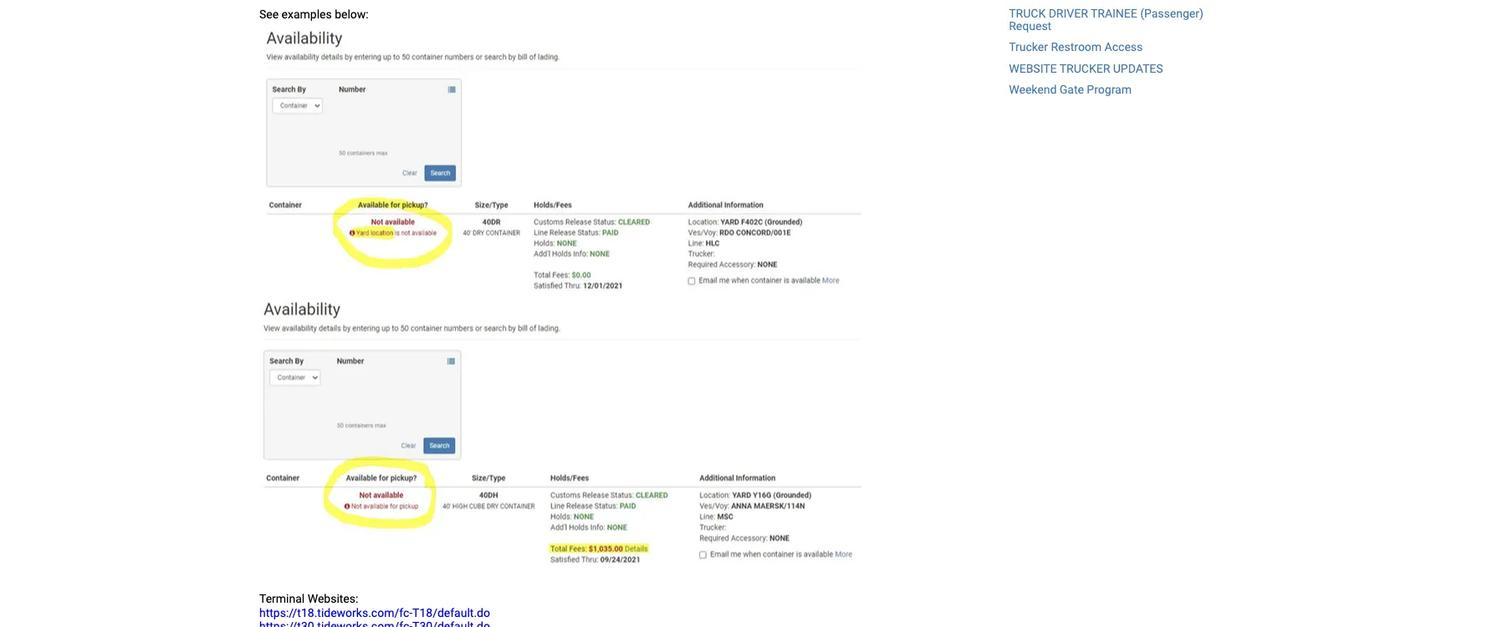 Task type: vqa. For each thing, say whether or not it's contained in the screenshot.
second 'call' from right
no



Task type: describe. For each thing, give the bounding box(es) containing it.
access
[[1105, 40, 1143, 54]]

weekend gate program link
[[1009, 83, 1132, 97]]

terminal
[[259, 592, 305, 606]]

trucker
[[1060, 62, 1111, 75]]

websites:
[[308, 592, 359, 606]]

trainee
[[1091, 6, 1138, 20]]

below:
[[335, 8, 369, 21]]

weekend
[[1009, 83, 1057, 97]]

truck driver trainee (passenger) request link
[[1009, 6, 1204, 33]]

examples
[[282, 8, 332, 21]]

trucker
[[1009, 40, 1049, 54]]



Task type: locate. For each thing, give the bounding box(es) containing it.
driver
[[1049, 6, 1089, 20]]

request
[[1009, 19, 1052, 33]]

gate
[[1060, 83, 1084, 97]]

https://t18.tideworks.com/fc-
[[259, 606, 413, 620]]

truck driver trainee (passenger) request trucker restroom access website trucker updates weekend gate program
[[1009, 6, 1204, 97]]

website trucker updates link
[[1009, 62, 1164, 75]]

terminal websites: https://t18.tideworks.com/fc-t18/default.do
[[259, 592, 490, 620]]

trucker restroom access link
[[1009, 40, 1143, 54]]

see
[[259, 8, 279, 21]]

program
[[1087, 83, 1132, 97]]

(passenger)
[[1141, 6, 1204, 20]]

website
[[1009, 62, 1057, 75]]

restroom
[[1051, 40, 1102, 54]]

see examples below:
[[259, 8, 369, 21]]

https://t18.tideworks.com/fc-t18/default.do link
[[259, 606, 490, 620]]

truck
[[1009, 6, 1046, 20]]

updates
[[1114, 62, 1164, 75]]

t18/default.do
[[413, 606, 490, 620]]



